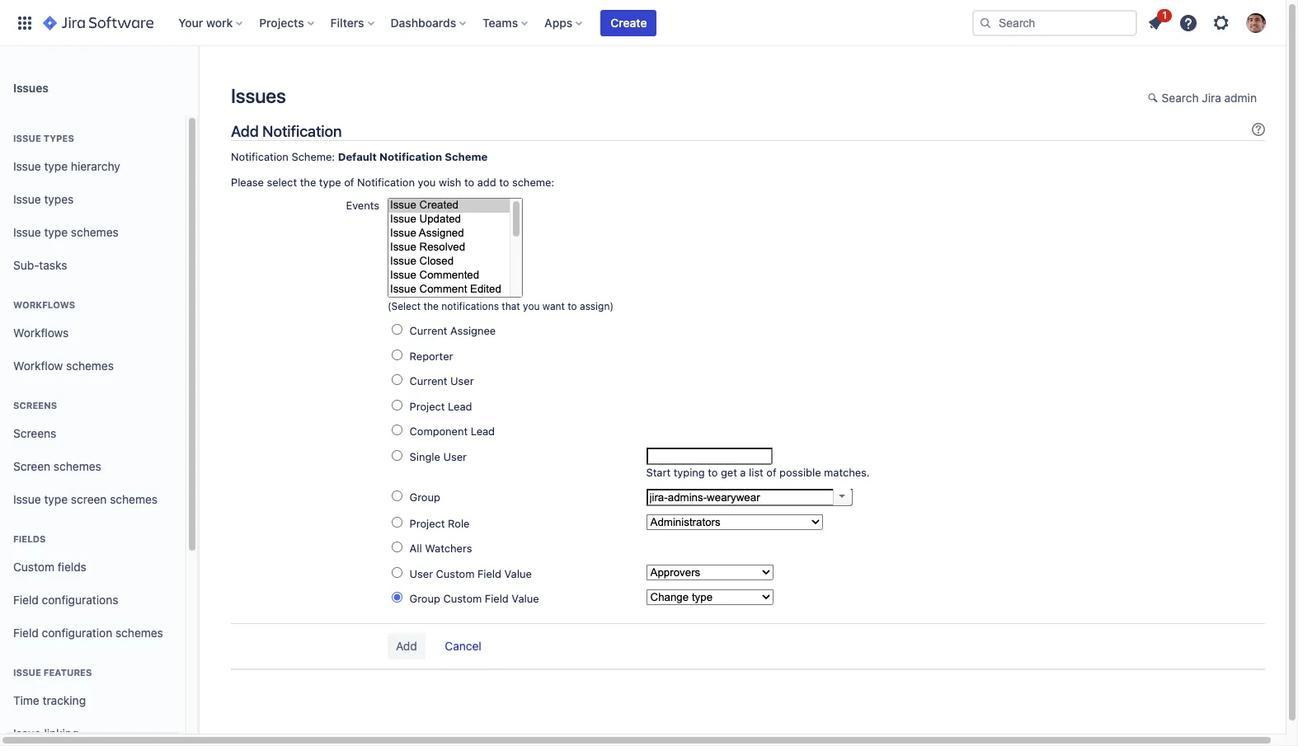 Task type: locate. For each thing, give the bounding box(es) containing it.
type left screen
[[44, 492, 68, 506]]

project role
[[410, 517, 470, 530]]

assign)
[[580, 300, 614, 313]]

lead for component lead
[[471, 425, 495, 438]]

to left add
[[464, 176, 474, 189]]

0 vertical spatial lead
[[448, 400, 472, 413]]

issues up add
[[231, 84, 286, 107]]

custom
[[13, 560, 54, 574], [436, 567, 475, 580], [443, 592, 482, 606]]

1 vertical spatial screens
[[13, 426, 56, 440]]

0 vertical spatial current
[[410, 324, 447, 337]]

settings image
[[1212, 13, 1231, 33]]

screens
[[13, 400, 57, 411], [13, 426, 56, 440]]

field configuration schemes
[[13, 626, 163, 640]]

of down the default
[[344, 176, 354, 189]]

banner
[[0, 0, 1286, 46]]

single user
[[410, 450, 467, 463]]

1 screens from the top
[[13, 400, 57, 411]]

2 current from the top
[[410, 375, 447, 388]]

notification up please at the top
[[231, 150, 289, 164]]

5 issue from the top
[[13, 492, 41, 506]]

Current User radio
[[392, 375, 403, 385]]

0 vertical spatial the
[[300, 176, 316, 189]]

1
[[1163, 9, 1167, 21]]

schemes down issue types link
[[71, 225, 119, 239]]

teams
[[483, 15, 518, 29]]

default
[[338, 150, 377, 164]]

custom down user custom field value
[[443, 592, 482, 606]]

custom down watchers
[[436, 567, 475, 580]]

type inside screens group
[[44, 492, 68, 506]]

reporter
[[410, 349, 453, 363]]

you left the wish
[[418, 176, 436, 189]]

1 vertical spatial project
[[410, 517, 445, 530]]

project up component
[[410, 400, 445, 413]]

add notification
[[231, 122, 342, 140]]

user
[[450, 375, 474, 388], [443, 450, 467, 463], [410, 567, 433, 580]]

issue for issue type schemes
[[13, 225, 41, 239]]

1 vertical spatial value
[[512, 592, 539, 606]]

(select the notifications that you want to assign)
[[388, 300, 614, 313]]

notification
[[262, 122, 342, 140], [231, 150, 289, 164], [380, 150, 442, 164], [357, 176, 415, 189]]

1 vertical spatial user
[[443, 450, 467, 463]]

custom down fields
[[13, 560, 54, 574]]

workflow
[[13, 358, 63, 372]]

filters
[[330, 15, 364, 29]]

1 issue from the top
[[13, 133, 41, 144]]

0 vertical spatial screens
[[13, 400, 57, 411]]

get
[[721, 466, 737, 479]]

None text field
[[646, 448, 772, 465]]

type for hierarchy
[[44, 159, 68, 173]]

to left get
[[708, 466, 718, 479]]

current for current user
[[410, 375, 447, 388]]

start typing to get a list of possible matches.
[[646, 466, 870, 479]]

screens group
[[7, 383, 179, 521]]

type
[[44, 159, 68, 173], [319, 176, 341, 189], [44, 225, 68, 239], [44, 492, 68, 506]]

possible
[[780, 466, 821, 479]]

1 vertical spatial group
[[410, 592, 440, 606]]

0 vertical spatial group
[[410, 491, 440, 504]]

schemes down workflows link
[[66, 358, 114, 372]]

add
[[231, 122, 259, 140]]

2 group from the top
[[410, 592, 440, 606]]

value down user custom field value
[[512, 592, 539, 606]]

issue features
[[13, 667, 92, 678]]

4 issue from the top
[[13, 225, 41, 239]]

single
[[410, 450, 440, 463]]

Search field
[[972, 9, 1137, 36]]

screens link
[[7, 417, 179, 450]]

1 vertical spatial workflows
[[13, 325, 69, 339]]

2 workflows from the top
[[13, 325, 69, 339]]

workflow schemes
[[13, 358, 114, 372]]

start
[[646, 466, 671, 479]]

schemes
[[71, 225, 119, 239], [66, 358, 114, 372], [54, 459, 101, 473], [110, 492, 158, 506], [115, 626, 163, 640]]

current up reporter
[[410, 324, 447, 337]]

user for current user
[[450, 375, 474, 388]]

issue
[[13, 133, 41, 144], [13, 159, 41, 173], [13, 192, 41, 206], [13, 225, 41, 239], [13, 492, 41, 506], [13, 667, 41, 678], [13, 726, 41, 740]]

issues up issue types
[[13, 80, 49, 94]]

2 issue from the top
[[13, 159, 41, 173]]

issue types link
[[7, 183, 179, 216]]

of right 'list'
[[767, 466, 777, 479]]

user right "user custom field value" radio
[[410, 567, 433, 580]]

1 group from the top
[[410, 491, 440, 504]]

type down types
[[44, 159, 68, 173]]

0 vertical spatial user
[[450, 375, 474, 388]]

work
[[206, 15, 233, 29]]

value up group custom field value
[[504, 567, 532, 580]]

schemes inside issue types group
[[71, 225, 119, 239]]

workflows for workflows link
[[13, 325, 69, 339]]

project for project role
[[410, 517, 445, 530]]

Reporter radio
[[392, 349, 403, 360]]

1 current from the top
[[410, 324, 447, 337]]

you right that
[[523, 300, 540, 313]]

sub-
[[13, 258, 39, 272]]

screens down the workflow
[[13, 400, 57, 411]]

sub-tasks
[[13, 258, 67, 272]]

field up issue features
[[13, 626, 39, 640]]

0 vertical spatial you
[[418, 176, 436, 189]]

custom fields
[[13, 560, 87, 574]]

None submit
[[388, 633, 425, 660]]

field down custom fields
[[13, 593, 39, 607]]

lead for project lead
[[448, 400, 472, 413]]

custom for user
[[436, 567, 475, 580]]

projects
[[259, 15, 304, 29]]

current down reporter
[[410, 375, 447, 388]]

type for screen
[[44, 492, 68, 506]]

screens up screen on the bottom
[[13, 426, 56, 440]]

(select
[[388, 300, 421, 313]]

issue inside screens group
[[13, 492, 41, 506]]

issue for issue types
[[13, 133, 41, 144]]

schemes down the field configurations link
[[115, 626, 163, 640]]

notification up events at the left of page
[[357, 176, 415, 189]]

All Watchers radio
[[392, 542, 403, 553]]

1 project from the top
[[410, 400, 445, 413]]

current
[[410, 324, 447, 337], [410, 375, 447, 388]]

1 horizontal spatial the
[[424, 300, 439, 313]]

tracking
[[43, 693, 86, 707]]

schemes right screen
[[110, 492, 158, 506]]

group right group radio
[[410, 491, 440, 504]]

0 vertical spatial project
[[410, 400, 445, 413]]

Single User radio
[[392, 450, 403, 461]]

3 issue from the top
[[13, 192, 41, 206]]

1 vertical spatial you
[[523, 300, 540, 313]]

lead right component
[[471, 425, 495, 438]]

6 issue from the top
[[13, 667, 41, 678]]

apps button
[[540, 9, 589, 36]]

to
[[464, 176, 474, 189], [499, 176, 509, 189], [568, 300, 577, 313], [708, 466, 718, 479]]

screens for screens link
[[13, 426, 56, 440]]

the right (select
[[424, 300, 439, 313]]

field configurations link
[[7, 584, 179, 617]]

user for single user
[[443, 450, 467, 463]]

0 vertical spatial value
[[504, 567, 532, 580]]

group for group custom field value
[[410, 592, 440, 606]]

1 vertical spatial current
[[410, 375, 447, 388]]

current user
[[410, 375, 474, 388]]

issue for issue type screen schemes
[[13, 492, 41, 506]]

filters button
[[326, 9, 381, 36]]

project up all
[[410, 517, 445, 530]]

the down scheme:
[[300, 176, 316, 189]]

issue linking link
[[7, 718, 179, 746]]

2 screens from the top
[[13, 426, 56, 440]]

notifications image
[[1146, 13, 1165, 33]]

schemes inside fields group
[[115, 626, 163, 640]]

lead up component lead
[[448, 400, 472, 413]]

2 project from the top
[[410, 517, 445, 530]]

lead
[[448, 400, 472, 413], [471, 425, 495, 438]]

sidebar navigation image
[[180, 66, 216, 99]]

workflows down sub-tasks on the top
[[13, 299, 75, 310]]

project for project lead
[[410, 400, 445, 413]]

schemes up issue type screen schemes
[[54, 459, 101, 473]]

1 vertical spatial lead
[[471, 425, 495, 438]]

of
[[344, 176, 354, 189], [767, 466, 777, 479]]

appswitcher icon image
[[15, 13, 35, 33]]

type for schemes
[[44, 225, 68, 239]]

7 issue from the top
[[13, 726, 41, 740]]

teams button
[[478, 9, 535, 36]]

your work button
[[173, 9, 249, 36]]

Choose a group text field
[[646, 489, 852, 506]]

field configuration schemes link
[[7, 617, 179, 650]]

your profile and settings image
[[1246, 13, 1266, 33]]

User Custom Field Value radio
[[392, 567, 403, 578]]

user up project lead
[[450, 375, 474, 388]]

search image
[[979, 16, 992, 29]]

0 horizontal spatial of
[[344, 176, 354, 189]]

jira
[[1202, 91, 1221, 105]]

the
[[300, 176, 316, 189], [424, 300, 439, 313]]

group right group custom field value option
[[410, 592, 440, 606]]

issue type schemes link
[[7, 216, 179, 249]]

value
[[504, 567, 532, 580], [512, 592, 539, 606]]

type up the tasks
[[44, 225, 68, 239]]

1 workflows from the top
[[13, 299, 75, 310]]

workflows group
[[7, 282, 179, 388]]

help image
[[1179, 13, 1198, 33]]

user down component lead
[[443, 450, 467, 463]]

notification up please select the type of notification you wish to add to scheme:
[[380, 150, 442, 164]]

1 horizontal spatial of
[[767, 466, 777, 479]]

0 vertical spatial workflows
[[13, 299, 75, 310]]

search jira admin
[[1162, 91, 1257, 105]]

features
[[44, 667, 92, 678]]

cancel
[[445, 639, 482, 653]]

assignee
[[450, 324, 496, 337]]

field
[[478, 567, 501, 580], [485, 592, 509, 606], [13, 593, 39, 607], [13, 626, 39, 640]]

issue type hierarchy
[[13, 159, 120, 173]]

issues
[[13, 80, 49, 94], [231, 84, 286, 107]]

please select the type of notification you wish to add to scheme:
[[231, 176, 554, 189]]

select
[[267, 176, 297, 189]]

you
[[418, 176, 436, 189], [523, 300, 540, 313]]

notification up scheme:
[[262, 122, 342, 140]]

project
[[410, 400, 445, 413], [410, 517, 445, 530]]

workflows up the workflow
[[13, 325, 69, 339]]

scheme
[[445, 150, 488, 164]]

0 horizontal spatial the
[[300, 176, 316, 189]]

1 vertical spatial the
[[424, 300, 439, 313]]

jira software image
[[43, 13, 154, 33], [43, 13, 154, 33]]



Task type: vqa. For each thing, say whether or not it's contained in the screenshot.
ASSIGNED TO ME Region
no



Task type: describe. For each thing, give the bounding box(es) containing it.
wish
[[439, 176, 461, 189]]

Project Lead radio
[[392, 400, 403, 411]]

hierarchy
[[71, 159, 120, 173]]

apps
[[545, 15, 573, 29]]

screens for screens group
[[13, 400, 57, 411]]

workflows for workflows group
[[13, 299, 75, 310]]

fields group
[[7, 516, 179, 655]]

issue types
[[13, 192, 74, 206]]

workflow schemes link
[[7, 350, 179, 383]]

issue features group
[[7, 650, 179, 746]]

project lead
[[410, 400, 472, 413]]

field inside "field configuration schemes" link
[[13, 626, 39, 640]]

1 horizontal spatial you
[[523, 300, 540, 313]]

all watchers
[[410, 542, 472, 555]]

value for user custom field value
[[504, 567, 532, 580]]

screen schemes link
[[7, 450, 179, 483]]

all
[[410, 542, 422, 555]]

custom fields link
[[7, 551, 179, 584]]

time tracking link
[[7, 685, 179, 718]]

search
[[1162, 91, 1199, 105]]

1 vertical spatial of
[[767, 466, 777, 479]]

time tracking
[[13, 693, 86, 707]]

issue for issue features
[[13, 667, 41, 678]]

watchers
[[425, 542, 472, 555]]

notifications
[[441, 300, 499, 313]]

a
[[740, 466, 746, 479]]

current for current assignee
[[410, 324, 447, 337]]

types
[[44, 133, 74, 144]]

create
[[611, 15, 647, 29]]

group custom field value
[[410, 592, 539, 606]]

screen
[[71, 492, 107, 506]]

admin
[[1225, 91, 1257, 105]]

typing
[[674, 466, 705, 479]]

events
[[346, 199, 379, 212]]

0 horizontal spatial you
[[418, 176, 436, 189]]

issue type screen schemes link
[[7, 483, 179, 516]]

Group Custom Field Value radio
[[392, 592, 403, 603]]

role
[[448, 517, 470, 530]]

Group radio
[[392, 491, 403, 502]]

0 horizontal spatial issues
[[13, 80, 49, 94]]

search jira admin link
[[1140, 86, 1265, 112]]

Current Assignee radio
[[392, 324, 403, 335]]

issue type schemes
[[13, 225, 119, 239]]

2 vertical spatial user
[[410, 567, 433, 580]]

create button
[[601, 9, 657, 36]]

screen
[[13, 459, 50, 473]]

user custom field value
[[410, 567, 532, 580]]

primary element
[[10, 0, 972, 46]]

your
[[178, 15, 203, 29]]

component lead
[[410, 425, 495, 438]]

sub-tasks link
[[7, 249, 179, 282]]

field configurations
[[13, 593, 118, 607]]

configurations
[[42, 593, 118, 607]]

to right add
[[499, 176, 509, 189]]

issue types
[[13, 133, 74, 144]]

matches.
[[824, 466, 870, 479]]

that
[[502, 300, 520, 313]]

to right the want
[[568, 300, 577, 313]]

Component Lead radio
[[392, 425, 403, 436]]

issue for issue linking
[[13, 726, 41, 740]]

configuration
[[42, 626, 112, 640]]

schemes inside workflows group
[[66, 358, 114, 372]]

type down scheme:
[[319, 176, 341, 189]]

scheme:
[[292, 150, 335, 164]]

linking
[[44, 726, 79, 740]]

component
[[410, 425, 468, 438]]

your work
[[178, 15, 233, 29]]

screen schemes
[[13, 459, 101, 473]]

issue type hierarchy link
[[7, 150, 179, 183]]

notification scheme: default notification scheme
[[231, 150, 488, 164]]

banner containing your work
[[0, 0, 1286, 46]]

Project Role radio
[[392, 517, 403, 528]]

list
[[749, 466, 764, 479]]

workflows link
[[7, 317, 179, 350]]

issue for issue types
[[13, 192, 41, 206]]

current assignee
[[410, 324, 496, 337]]

issue type screen schemes
[[13, 492, 158, 506]]

types
[[44, 192, 74, 206]]

0 vertical spatial of
[[344, 176, 354, 189]]

field down user custom field value
[[485, 592, 509, 606]]

custom for group
[[443, 592, 482, 606]]

scheme:
[[512, 176, 554, 189]]

fields
[[13, 534, 46, 544]]

1 horizontal spatial issues
[[231, 84, 286, 107]]

dashboards button
[[386, 9, 473, 36]]

group for group
[[410, 491, 440, 504]]

issue for issue type hierarchy
[[13, 159, 41, 173]]

value for group custom field value
[[512, 592, 539, 606]]

field up group custom field value
[[478, 567, 501, 580]]

small image
[[1148, 92, 1161, 105]]

dashboards
[[391, 15, 456, 29]]

tasks
[[39, 258, 67, 272]]

fields
[[58, 560, 87, 574]]

issue linking
[[13, 726, 79, 740]]

want
[[543, 300, 565, 313]]

issue types group
[[7, 115, 179, 287]]

please
[[231, 176, 264, 189]]

time
[[13, 693, 39, 707]]

custom inside custom fields link
[[13, 560, 54, 574]]



